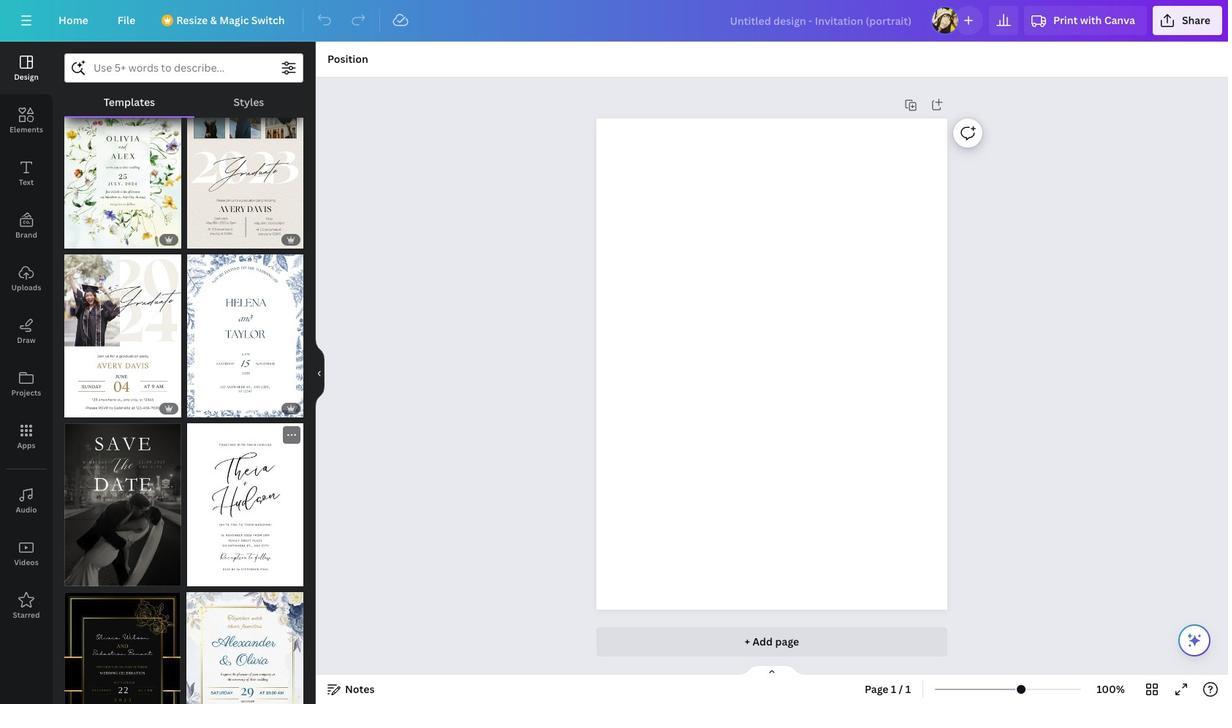 Task type: locate. For each thing, give the bounding box(es) containing it.
print with canva button
[[1025, 6, 1148, 35]]

2023 picture collage aesthetic graduation invitation image
[[187, 85, 304, 249]]

1
[[892, 683, 897, 696], [906, 683, 912, 696]]

1 left / at the right of page
[[892, 683, 897, 696]]

1 horizontal spatial 1
[[906, 683, 912, 696]]

hide image
[[315, 338, 325, 408]]

blue and gold floral wedding invitation image
[[186, 593, 304, 704]]

starred button
[[0, 580, 53, 633]]

projects
[[11, 388, 41, 398]]

elements
[[9, 124, 43, 135]]

1 right / at the right of page
[[906, 683, 912, 696]]

brand
[[15, 230, 37, 240]]

add
[[753, 635, 773, 649]]

black and white minimalist calligraphy wedding invitation group
[[187, 423, 304, 587]]

white blue modern classic floral wedding invitation group
[[187, 246, 304, 418]]

2023 graduation announcement and party invitation image
[[64, 254, 181, 418]]

print with canva
[[1054, 13, 1136, 27]]

home
[[59, 13, 88, 27]]

share button
[[1154, 6, 1223, 35]]

resize
[[176, 13, 208, 27]]

100%
[[1097, 683, 1126, 696]]

draw
[[17, 335, 36, 345]]

share
[[1183, 13, 1211, 27]]

uploads button
[[0, 252, 53, 305]]

blue and gold floral wedding invitation group
[[186, 584, 304, 704]]

design
[[14, 72, 39, 82]]

main menu bar
[[0, 0, 1229, 42]]

photo typography stylish black and white save the date wedding party invitation group
[[64, 415, 181, 587]]

uploads
[[11, 282, 41, 293]]

brand button
[[0, 200, 53, 252]]

+ add page
[[745, 635, 800, 649]]

page
[[865, 683, 889, 696]]

0 horizontal spatial 1
[[892, 683, 897, 696]]

&
[[210, 13, 217, 27]]

audio button
[[0, 475, 53, 527]]

notes button
[[322, 678, 381, 702]]

position
[[328, 52, 368, 66]]

projects button
[[0, 358, 53, 410]]

black gold simple wedding invitation group
[[64, 584, 181, 704]]

videos button
[[0, 527, 53, 580]]

draw button
[[0, 305, 53, 358]]

2023 picture collage aesthetic graduation invitation group
[[187, 85, 304, 249]]



Task type: vqa. For each thing, say whether or not it's contained in the screenshot.
fonts, on the right top of the page
no



Task type: describe. For each thing, give the bounding box(es) containing it.
resize & magic switch button
[[153, 6, 297, 35]]

/
[[900, 683, 904, 696]]

page 1 / 1
[[865, 683, 912, 696]]

apps
[[17, 440, 36, 451]]

apps button
[[0, 410, 53, 463]]

magic
[[220, 13, 249, 27]]

text button
[[0, 147, 53, 200]]

canva
[[1105, 13, 1136, 27]]

Use 5+ words to describe... search field
[[94, 54, 274, 82]]

starred
[[13, 610, 40, 620]]

+
[[745, 635, 751, 649]]

black and white minimalist calligraphy wedding invitation image
[[187, 423, 304, 587]]

templates
[[104, 95, 155, 109]]

white blue modern classic floral wedding invitation image
[[187, 254, 304, 418]]

file button
[[106, 6, 147, 35]]

page
[[776, 635, 800, 649]]

side panel tab list
[[0, 42, 53, 633]]

Design title text field
[[719, 6, 925, 35]]

audio
[[16, 505, 37, 515]]

position button
[[322, 48, 374, 71]]

videos
[[14, 557, 39, 568]]

green and white rustic flower summer wedding invitation image
[[64, 85, 181, 249]]

notes
[[345, 683, 375, 696]]

2 1 from the left
[[906, 683, 912, 696]]

switch
[[251, 13, 285, 27]]

styles button
[[194, 89, 304, 116]]

black gold simple wedding invitation image
[[64, 593, 181, 704]]

green and white rustic flower summer wedding invitation group
[[64, 85, 181, 249]]

elements button
[[0, 94, 53, 147]]

canva assistant image
[[1187, 632, 1204, 650]]

resize & magic switch
[[176, 13, 285, 27]]

home link
[[47, 6, 100, 35]]

show pages image
[[737, 665, 808, 677]]

styles
[[234, 95, 264, 109]]

file
[[118, 13, 135, 27]]

+ add page button
[[597, 628, 948, 657]]

templates button
[[64, 89, 194, 116]]

photo typography stylish black and white save the date wedding party invitation image
[[64, 423, 181, 587]]

100% button
[[1088, 678, 1135, 702]]

with
[[1081, 13, 1103, 27]]

design button
[[0, 42, 53, 94]]

2023 graduation announcement and party invitation group
[[64, 246, 181, 418]]

print
[[1054, 13, 1079, 27]]

1 1 from the left
[[892, 683, 897, 696]]

text
[[19, 177, 34, 187]]



